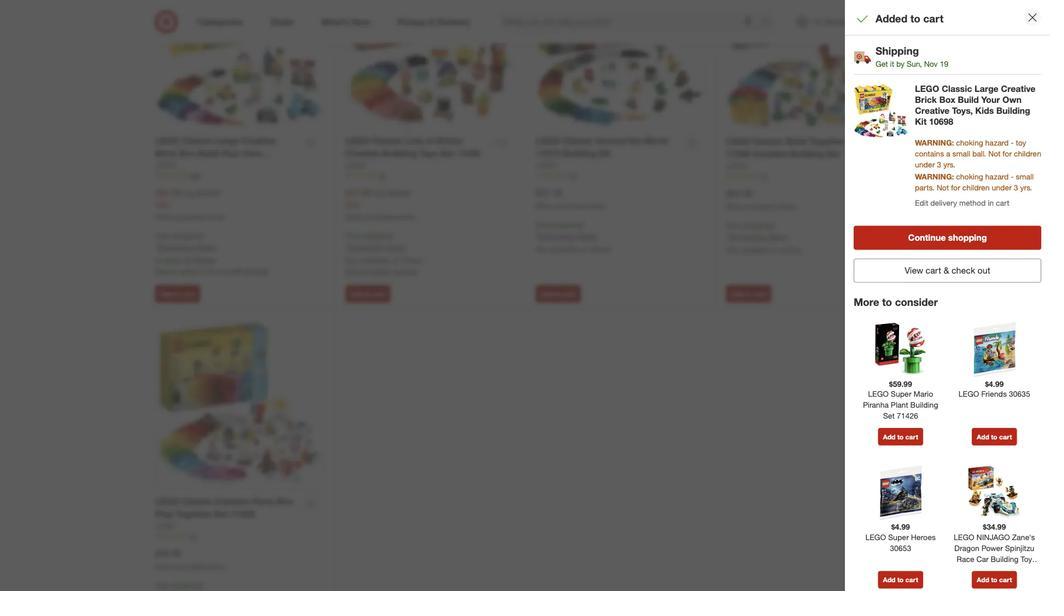 Task type: describe. For each thing, give the bounding box(es) containing it.
1 vertical spatial toys,
[[192, 160, 213, 171]]

exclusions apply. link for lego classic build together 11020 creative building set
[[729, 232, 789, 241]]

edit
[[916, 198, 929, 207]]

out
[[978, 265, 991, 276]]

online for around
[[588, 202, 606, 210]]

when for lego classic build together 11020 creative building set
[[727, 202, 744, 211]]

lego classic large creative brick box build your own creative toys, kids building kit 10698 inside dialog
[[916, 84, 1036, 127]]

sale for $47.99
[[346, 200, 361, 209]]

11
[[761, 172, 768, 180]]

search button
[[756, 10, 782, 36]]

play
[[155, 509, 173, 519]]

lego classic lots of bricks creative building toys set 11030 link
[[346, 135, 488, 160]]

$34.99 inside $34.99 lego ninjago zane's dragon power spinjitzu race car building toy 71791
[[984, 522, 1007, 532]]

continue shopping
[[909, 232, 988, 243]]

$39.99
[[155, 548, 181, 559]]

more
[[854, 296, 880, 308]]

11030
[[456, 148, 481, 159]]

classic for 12
[[182, 496, 212, 507]]

online inside $32.49 reg $34.99 sale when purchased online
[[207, 213, 225, 221]]

party
[[252, 496, 274, 507]]

stores for $64.99
[[781, 245, 802, 254]]

poway for $47.99
[[401, 255, 423, 265]]

lego classic large creative brick box build your own creative toys, kids building kit 10698 link
[[155, 135, 298, 184]]

1 horizontal spatial 10698
[[930, 116, 954, 127]]

classic for 25
[[372, 135, 403, 146]]

&
[[944, 265, 950, 276]]

car
[[977, 554, 989, 564]]

creative inside lego classic creative party box play together set 11029
[[215, 496, 249, 507]]

not for lego classic build together 11020 creative building set
[[727, 245, 739, 254]]

creative inside lego classic lots of bricks creative building toys set 11030
[[346, 148, 380, 159]]

children inside choking hazard - small parts. not for children under 3 yrs.
[[963, 183, 990, 192]]

for inside choking hazard - small parts. not for children under 3 yrs.
[[952, 183, 961, 192]]

apply. for toys
[[387, 242, 408, 252]]

$59.99 inside the $47.99 reg $59.99 sale when purchased online
[[387, 188, 410, 198]]

continue shopping button
[[854, 226, 1042, 250]]

lego link for lego classic lots of bricks creative building toys set 11030
[[346, 160, 366, 171]]

method
[[960, 198, 986, 207]]

exclusions for lego classic around the world 11015 building kit
[[539, 231, 575, 241]]

free for lego classic lots of bricks creative building toys set 11030
[[346, 231, 361, 240]]

toys, inside dialog
[[953, 105, 974, 116]]

* down "$37.49"
[[536, 231, 539, 241]]

reg for $47.99
[[374, 188, 385, 198]]

power
[[982, 543, 1004, 553]]

when for lego classic around the world 11015 building kit
[[536, 202, 553, 210]]

free for lego classic creative party box play together set 11029
[[155, 580, 170, 590]]

1 vertical spatial lego classic large creative brick box build your own creative toys, kids building kit 10698
[[155, 135, 285, 184]]

toy
[[1021, 554, 1033, 564]]

11 link
[[727, 171, 896, 181]]

heroes
[[912, 532, 936, 542]]

of
[[426, 135, 434, 146]]

0 horizontal spatial box
[[179, 148, 196, 159]]

2
[[201, 266, 206, 276]]

free shipping * * exclusions apply. not available in stores for $37.49
[[536, 220, 612, 254]]

11020
[[727, 149, 751, 159]]

exclusions for lego classic build together 11020 creative building set
[[729, 232, 766, 241]]

stock
[[164, 255, 182, 265]]

0 vertical spatial your
[[982, 94, 1001, 105]]

reg for $32.49
[[184, 188, 195, 198]]

choking hazard - toy contains a small ball. not for children under 3 yrs.
[[916, 138, 1042, 169]]

0 vertical spatial kit
[[916, 116, 927, 127]]

creative inside lego classic build together 11020 creative building set
[[753, 149, 788, 159]]

view cart & check out link
[[854, 259, 1042, 283]]

$47.99 reg $59.99 sale when purchased online
[[346, 187, 415, 221]]

get
[[876, 59, 889, 69]]

0 horizontal spatial large
[[215, 135, 239, 146]]

$4.99 for friends
[[986, 379, 1005, 388]]

$37.49
[[536, 187, 562, 198]]

choking for children
[[957, 172, 984, 181]]

creative up the $32.49
[[155, 160, 190, 171]]

zane's
[[1013, 532, 1036, 542]]

at for $47.99
[[392, 255, 398, 265]]

the
[[629, 135, 642, 146]]

stores inside free shipping * * exclusions apply. not available at poway check nearby stores
[[395, 266, 417, 276]]

parts.
[[916, 183, 935, 192]]

free shipping * * exclusions apply. not available at poway check nearby stores
[[346, 231, 423, 276]]

creative up 398 link
[[241, 135, 276, 146]]

nov
[[925, 59, 938, 69]]

dragon
[[955, 543, 980, 553]]

lego inside the lego classic around the world 11015 building kit
[[536, 135, 560, 146]]

plant
[[892, 400, 909, 410]]

in for lego classic around the world 11015 building kit
[[582, 244, 588, 254]]

$32.49 reg $34.99 sale when purchased online
[[155, 187, 225, 221]]

lego classic build together 11020 creative building set link
[[727, 135, 870, 160]]

bricks
[[437, 135, 463, 146]]

sun,
[[907, 59, 923, 69]]

check
[[346, 266, 368, 276]]

ninjago
[[977, 532, 1011, 542]]

view cart & check out
[[905, 265, 991, 276]]

12
[[189, 532, 196, 540]]

lego classic creative party box play together set 11029
[[155, 496, 293, 519]]

* up in
[[155, 242, 158, 252]]

box inside dialog
[[940, 94, 956, 105]]

apply. for kit
[[578, 231, 598, 241]]

building inside $34.99 lego ninjago zane's dragon power spinjitzu race car building toy 71791
[[991, 554, 1019, 564]]

mario
[[914, 389, 934, 399]]

creative up toy
[[1002, 84, 1036, 94]]

* down $37.49 when purchased online on the top right of the page
[[583, 220, 585, 229]]

lego inside lego classic lots of bricks creative building toys set 11030
[[346, 135, 370, 146]]

ready
[[155, 266, 177, 276]]

purchased inside the $47.99 reg $59.99 sale when purchased online
[[365, 213, 396, 221]]

hazard for not
[[986, 138, 1009, 147]]

ball.
[[973, 149, 987, 158]]

friends
[[982, 389, 1008, 399]]

online inside the $47.99 reg $59.99 sale when purchased online
[[398, 213, 415, 221]]

0 horizontal spatial your
[[222, 148, 240, 159]]

$37.49 when purchased online
[[536, 187, 606, 210]]

classic for 398
[[182, 135, 212, 146]]

0 horizontal spatial build
[[198, 148, 219, 159]]

not for lego classic lots of bricks creative building toys set 11030
[[346, 255, 358, 265]]

super for $4.99
[[889, 532, 910, 542]]

lego super heroes 30653 image
[[874, 465, 929, 520]]

purchased inside $32.49 reg $34.99 sale when purchased online
[[174, 213, 205, 221]]

shipping
[[876, 44, 920, 57]]

free for lego classic large creative brick box build your own creative toys, kids building kit 10698
[[155, 231, 170, 240]]

classic for 37
[[563, 135, 593, 146]]

lego inside "$59.99 lego super mario piranha plant building set 71426"
[[869, 389, 889, 399]]

within
[[179, 266, 199, 276]]

around
[[596, 135, 626, 146]]

large inside dialog
[[975, 84, 999, 94]]

$59.99 inside "$59.99 lego super mario piranha plant building set 71426"
[[890, 379, 913, 388]]

free shipping *
[[155, 580, 204, 590]]

$64.99
[[727, 188, 753, 199]]

1 vertical spatial own
[[243, 148, 262, 159]]

* down the $47.99 reg $59.99 sale when purchased online
[[392, 231, 395, 240]]

lego classic around the world 11015 building kit link
[[536, 135, 679, 160]]

by
[[897, 59, 905, 69]]

when for lego classic creative party box play together set 11029
[[155, 562, 172, 571]]

with
[[229, 266, 243, 276]]

online for creative
[[207, 562, 225, 571]]

available for $64.99
[[741, 245, 771, 254]]

classic inside dialog
[[942, 84, 973, 94]]

lego inside $34.99 lego ninjago zane's dragon power spinjitzu race car building toy 71791
[[955, 532, 975, 542]]

available for $37.49
[[551, 244, 580, 254]]

brick inside dialog
[[916, 94, 938, 105]]

dialog containing added to cart
[[846, 0, 1051, 591]]

when inside $32.49 reg $34.99 sale when purchased online
[[155, 213, 172, 221]]

consider
[[896, 296, 939, 308]]

continue
[[909, 232, 947, 243]]

11029
[[230, 509, 255, 519]]

in for lego classic build together 11020 creative building set
[[773, 245, 779, 254]]

$32.49
[[155, 187, 181, 198]]

together inside lego classic build together 11020 creative building set
[[810, 136, 846, 147]]

toy
[[1017, 138, 1027, 147]]

37
[[570, 171, 577, 179]]

when inside the $47.99 reg $59.99 sale when purchased online
[[346, 213, 363, 221]]

set for $59.99 lego super mario piranha plant building set 71426
[[884, 411, 895, 421]]

$4.99 lego super heroes 30653
[[866, 522, 936, 553]]

25 link
[[346, 171, 514, 180]]

edit delivery method in cart
[[916, 198, 1010, 207]]

purchased for lego classic creative party box play together set 11029
[[174, 562, 205, 571]]

What can we help you find? suggestions appear below search field
[[498, 10, 764, 34]]

set inside lego classic lots of bricks creative building toys set 11030
[[440, 148, 454, 159]]

free for lego classic around the world 11015 building kit
[[536, 220, 551, 229]]

check
[[952, 265, 976, 276]]

lots
[[405, 135, 423, 146]]

brick inside 'lego classic large creative brick box build your own creative toys, kids building kit 10698' link
[[155, 148, 177, 159]]

exclusions for lego classic lots of bricks creative building toys set 11030
[[348, 242, 385, 252]]

exclusions apply. link for lego classic around the world 11015 building kit
[[539, 231, 598, 241]]

hours
[[208, 266, 227, 276]]



Task type: locate. For each thing, give the bounding box(es) containing it.
$39.99 when purchased online
[[155, 548, 225, 571]]

1 horizontal spatial at
[[392, 255, 398, 265]]

set inside "$59.99 lego super mario piranha plant building set 71426"
[[884, 411, 895, 421]]

apply. inside free shipping * * exclusions apply. in stock at  poway ready within 2 hours with pickup
[[197, 242, 217, 252]]

kids inside 'lego classic large creative brick box build your own creative toys, kids building kit 10698' link
[[216, 160, 234, 171]]

$59.99 up plant
[[890, 379, 913, 388]]

0 horizontal spatial reg
[[184, 188, 195, 198]]

shipping up stock
[[172, 231, 202, 240]]

box
[[940, 94, 956, 105], [179, 148, 196, 159], [277, 496, 293, 507]]

not inside free shipping * * exclusions apply. not available at poway check nearby stores
[[346, 255, 358, 265]]

1 vertical spatial $4.99
[[892, 522, 911, 532]]

classic up 398
[[182, 135, 212, 146]]

shipping for lego classic build together 11020 creative building set
[[744, 220, 773, 230]]

3 inside choking hazard - small parts. not for children under 3 yrs.
[[1015, 183, 1019, 192]]

lego classic lots of bricks creative building toys set 11030
[[346, 135, 481, 159]]

building inside "$59.99 lego super mario piranha plant building set 71426"
[[911, 400, 939, 410]]

1 horizontal spatial available
[[551, 244, 580, 254]]

1 horizontal spatial box
[[277, 496, 293, 507]]

shipping for lego classic large creative brick box build your own creative toys, kids building kit 10698
[[172, 231, 202, 240]]

set down plant
[[884, 411, 895, 421]]

set inside lego classic build together 11020 creative building set
[[827, 149, 841, 159]]

lego link for lego classic build together 11020 creative building set
[[727, 160, 747, 171]]

under inside choking hazard - small parts. not for children under 3 yrs.
[[993, 183, 1013, 192]]

warning:
[[916, 138, 955, 147], [916, 172, 955, 181]]

2 horizontal spatial kit
[[916, 116, 927, 127]]

0 horizontal spatial yrs.
[[944, 160, 956, 169]]

1 vertical spatial children
[[963, 183, 990, 192]]

2 vertical spatial build
[[198, 148, 219, 159]]

1 horizontal spatial kit
[[599, 148, 611, 159]]

2 choking from the top
[[957, 172, 984, 181]]

free shipping * * exclusions apply. not available in stores down $37.49 when purchased online on the top right of the page
[[536, 220, 612, 254]]

0 horizontal spatial sale
[[155, 200, 170, 209]]

online inside $64.99 when purchased online
[[779, 202, 796, 211]]

exclusions for lego classic large creative brick box build your own creative toys, kids building kit 10698
[[158, 242, 194, 252]]

2 sale from the left
[[346, 200, 361, 209]]

0 vertical spatial yrs.
[[944, 160, 956, 169]]

in
[[989, 198, 995, 207], [582, 244, 588, 254], [773, 245, 779, 254]]

1 horizontal spatial yrs.
[[1021, 183, 1033, 192]]

lego inside $4.99 lego friends 30635
[[959, 389, 980, 399]]

* down $39.99 when purchased online
[[202, 580, 204, 590]]

purchased for lego classic build together 11020 creative building set
[[745, 202, 777, 211]]

shipping for lego classic lots of bricks creative building toys set 11030
[[363, 231, 392, 240]]

1 horizontal spatial sale
[[346, 200, 361, 209]]

exclusions
[[539, 231, 575, 241], [729, 232, 766, 241], [158, 242, 194, 252], [348, 242, 385, 252]]

free inside free shipping * * exclusions apply. in stock at  poway ready within 2 hours with pickup
[[155, 231, 170, 240]]

sale inside the $47.99 reg $59.99 sale when purchased online
[[346, 200, 361, 209]]

reg down the 25
[[374, 188, 385, 198]]

1 vertical spatial small
[[1017, 172, 1035, 181]]

at up "nearby" in the top left of the page
[[392, 255, 398, 265]]

0 horizontal spatial $34.99
[[197, 188, 220, 198]]

* down $64.99 at top right
[[727, 232, 729, 241]]

$34.99 inside $32.49 reg $34.99 sale when purchased online
[[197, 188, 220, 198]]

poway inside free shipping * * exclusions apply. in stock at  poway ready within 2 hours with pickup
[[193, 255, 216, 265]]

1 horizontal spatial stores
[[590, 244, 612, 254]]

lego classic creative party box play together set 11029 image
[[155, 320, 324, 489], [155, 320, 324, 489]]

0 horizontal spatial toys,
[[192, 160, 213, 171]]

choking down choking hazard - toy contains a small ball. not for children under 3 yrs.
[[957, 172, 984, 181]]

available down $64.99 when purchased online
[[741, 245, 771, 254]]

2 horizontal spatial box
[[940, 94, 956, 105]]

0 vertical spatial together
[[810, 136, 846, 147]]

exclusions apply. link down $64.99 when purchased online
[[729, 232, 789, 241]]

contains
[[916, 149, 945, 158]]

delivery
[[931, 198, 958, 207]]

1 reg from the left
[[184, 188, 195, 198]]

when down $47.99
[[346, 213, 363, 221]]

- inside choking hazard - small parts. not for children under 3 yrs.
[[1012, 172, 1015, 181]]

1 horizontal spatial children
[[1015, 149, 1042, 158]]

1 vertical spatial brick
[[155, 148, 177, 159]]

in down $64.99 when purchased online
[[773, 245, 779, 254]]

set left 11029
[[214, 509, 228, 519]]

1 vertical spatial warning:
[[916, 172, 955, 181]]

1 horizontal spatial free shipping * * exclusions apply. not available in stores
[[727, 220, 802, 254]]

apply. up 2
[[197, 242, 217, 252]]

race
[[957, 554, 975, 564]]

30653
[[891, 543, 912, 553]]

for inside choking hazard - toy contains a small ball. not for children under 3 yrs.
[[1003, 149, 1013, 158]]

purchased inside $39.99 when purchased online
[[174, 562, 205, 571]]

1 hazard from the top
[[986, 138, 1009, 147]]

-
[[1012, 138, 1015, 147], [1012, 172, 1015, 181]]

super inside "$59.99 lego super mario piranha plant building set 71426"
[[891, 389, 912, 399]]

free down "$37.49"
[[536, 220, 551, 229]]

added to cart
[[876, 12, 944, 25]]

apply. down $37.49 when purchased online on the top right of the page
[[578, 231, 598, 241]]

sale for $32.49
[[155, 200, 170, 209]]

yrs. down toy
[[1021, 183, 1033, 192]]

apply. for set
[[768, 232, 789, 241]]

0 horizontal spatial kids
[[216, 160, 234, 171]]

search
[[756, 18, 782, 28]]

hazard
[[986, 138, 1009, 147], [986, 172, 1009, 181]]

1 vertical spatial -
[[1012, 172, 1015, 181]]

1 vertical spatial $34.99
[[984, 522, 1007, 532]]

stores for $37.49
[[590, 244, 612, 254]]

0 horizontal spatial $4.99
[[892, 522, 911, 532]]

apply. inside free shipping * * exclusions apply. not available at poway check nearby stores
[[387, 242, 408, 252]]

small down toy
[[1017, 172, 1035, 181]]

1 horizontal spatial $34.99
[[984, 522, 1007, 532]]

kids right 398
[[216, 160, 234, 171]]

1 horizontal spatial $59.99
[[890, 379, 913, 388]]

$4.99 up the friends
[[986, 379, 1005, 388]]

0 vertical spatial box
[[940, 94, 956, 105]]

1 vertical spatial for
[[952, 183, 961, 192]]

exclusions apply. link up "nearby" in the top left of the page
[[348, 242, 408, 252]]

choking inside choking hazard - toy contains a small ball. not for children under 3 yrs.
[[957, 138, 984, 147]]

1 warning: from the top
[[916, 138, 955, 147]]

free shipping * * exclusions apply. not available in stores for $64.99
[[727, 220, 802, 254]]

nearby
[[370, 266, 393, 276]]

1 vertical spatial large
[[215, 135, 239, 146]]

2 reg from the left
[[374, 188, 385, 198]]

lego classic large creative brick box build your own creative toys, kids building kit 10698 up $32.49 reg $34.99 sale when purchased online
[[155, 135, 285, 184]]

for right ball.
[[1003, 149, 1013, 158]]

online for build
[[779, 202, 796, 211]]

when down the $32.49
[[155, 213, 172, 221]]

1 horizontal spatial small
[[1017, 172, 1035, 181]]

* down $64.99 when purchased online
[[773, 220, 776, 230]]

choking
[[957, 138, 984, 147], [957, 172, 984, 181]]

2 horizontal spatial in
[[989, 198, 995, 207]]

1 sale from the left
[[155, 200, 170, 209]]

check nearby stores button
[[346, 266, 417, 277]]

3 inside choking hazard - toy contains a small ball. not for children under 3 yrs.
[[938, 160, 942, 169]]

pickup
[[246, 266, 268, 276]]

added
[[876, 12, 908, 25]]

1 at from the left
[[184, 255, 191, 265]]

warning: up contains
[[916, 138, 955, 147]]

* down $32.49 reg $34.99 sale when purchased online
[[202, 231, 204, 240]]

0 horizontal spatial under
[[916, 160, 936, 169]]

0 horizontal spatial 10698
[[155, 173, 180, 184]]

yrs.
[[944, 160, 956, 169], [1021, 183, 1033, 192]]

dialog
[[846, 0, 1051, 591]]

classic left the around
[[563, 135, 593, 146]]

apply. up "nearby" in the top left of the page
[[387, 242, 408, 252]]

shipping for lego classic creative party box play together set 11029
[[172, 580, 202, 590]]

reg
[[184, 188, 195, 198], [374, 188, 385, 198]]

box right party
[[277, 496, 293, 507]]

online inside $39.99 when purchased online
[[207, 562, 225, 571]]

exclusions apply. link for lego classic lots of bricks creative building toys set 11030
[[348, 242, 408, 252]]

not inside choking hazard - small parts. not for children under 3 yrs.
[[937, 183, 950, 192]]

world
[[644, 135, 668, 146]]

0 horizontal spatial free shipping * * exclusions apply. not available in stores
[[536, 220, 612, 254]]

apply.
[[578, 231, 598, 241], [768, 232, 789, 241], [197, 242, 217, 252], [387, 242, 408, 252]]

lego classic large creative brick box build your own creative toys, kids building kit 10698
[[916, 84, 1036, 127], [155, 135, 285, 184]]

- for toy
[[1012, 138, 1015, 147]]

small right the a
[[953, 149, 971, 158]]

classic inside lego classic creative party box play together set 11029
[[182, 496, 212, 507]]

super for $59.99
[[891, 389, 912, 399]]

reg inside the $47.99 reg $59.99 sale when purchased online
[[374, 188, 385, 198]]

$4.99 inside $4.99 lego super heroes 30653
[[892, 522, 911, 532]]

poway up check nearby stores button
[[401, 255, 423, 265]]

build up choking hazard - toy contains a small ball. not for children under 3 yrs.
[[958, 94, 980, 105]]

0 vertical spatial small
[[953, 149, 971, 158]]

small inside choking hazard - toy contains a small ball. not for children under 3 yrs.
[[953, 149, 971, 158]]

build inside lego classic build together 11020 creative building set
[[786, 136, 807, 147]]

choking hazard - small parts. not for children under 3 yrs.
[[916, 172, 1035, 192]]

lego ninjago zane's dragon power spinjitzu race car building toy 71791 image
[[968, 465, 1023, 520]]

1 vertical spatial hazard
[[986, 172, 1009, 181]]

children up method
[[963, 183, 990, 192]]

exclusions up stock
[[158, 242, 194, 252]]

classic inside lego classic lots of bricks creative building toys set 11030
[[372, 135, 403, 146]]

3 down toy
[[1015, 183, 1019, 192]]

2 poway from the left
[[401, 255, 423, 265]]

$4.99 for super
[[892, 522, 911, 532]]

set for lego classic build together 11020 creative building set
[[827, 149, 841, 159]]

warning: for parts.
[[916, 172, 955, 181]]

0 horizontal spatial kit
[[273, 160, 285, 171]]

1 vertical spatial kids
[[216, 160, 234, 171]]

purchased down $47.99
[[365, 213, 396, 221]]

3 down contains
[[938, 160, 942, 169]]

2 - from the top
[[1012, 172, 1015, 181]]

1 horizontal spatial brick
[[916, 94, 938, 105]]

building inside lego classic lots of bricks creative building toys set 11030
[[383, 148, 417, 159]]

1 poway from the left
[[193, 255, 216, 265]]

* up check
[[346, 242, 348, 252]]

free up check
[[346, 231, 361, 240]]

$34.99 up ninjago
[[984, 522, 1007, 532]]

view
[[905, 265, 924, 276]]

building inside the lego classic around the world 11015 building kit
[[563, 148, 597, 159]]

$47.99
[[346, 187, 372, 198]]

1 horizontal spatial large
[[975, 84, 999, 94]]

2 vertical spatial box
[[277, 496, 293, 507]]

for
[[1003, 149, 1013, 158], [952, 183, 961, 192]]

lego classic large creative brick box build your own creative toys, kids building kit 10698 up choking hazard - toy contains a small ball. not for children under 3 yrs.
[[916, 84, 1036, 127]]

0 horizontal spatial $59.99
[[387, 188, 410, 198]]

purchased up free shipping *
[[174, 562, 205, 571]]

19
[[941, 59, 949, 69]]

lego classic build together 11020 creative building set image
[[727, 0, 896, 129], [727, 0, 896, 129]]

0 vertical spatial $59.99
[[387, 188, 410, 198]]

0 horizontal spatial in
[[582, 244, 588, 254]]

hazard inside choking hazard - toy contains a small ball. not for children under 3 yrs.
[[986, 138, 1009, 147]]

0 vertical spatial 3
[[938, 160, 942, 169]]

toys,
[[953, 105, 974, 116], [192, 160, 213, 171]]

at inside free shipping * * exclusions apply. in stock at  poway ready within 2 hours with pickup
[[184, 255, 191, 265]]

shipping for lego classic around the world 11015 building kit
[[553, 220, 583, 229]]

together inside lego classic creative party box play together set 11029
[[175, 509, 212, 519]]

for up edit delivery method in cart
[[952, 183, 961, 192]]

online inside $37.49 when purchased online
[[588, 202, 606, 210]]

1 horizontal spatial 3
[[1015, 183, 1019, 192]]

own up toy
[[1003, 94, 1022, 105]]

10698 up the a
[[930, 116, 954, 127]]

not inside choking hazard - toy contains a small ball. not for children under 3 yrs.
[[989, 149, 1001, 158]]

available down $37.49 when purchased online on the top right of the page
[[551, 244, 580, 254]]

71791
[[985, 565, 1006, 575]]

1 horizontal spatial toys,
[[953, 105, 974, 116]]

0 horizontal spatial small
[[953, 149, 971, 158]]

exclusions apply. link up stock
[[158, 242, 217, 252]]

at for $32.49
[[184, 255, 191, 265]]

2 hazard from the top
[[986, 172, 1009, 181]]

0 vertical spatial under
[[916, 160, 936, 169]]

0 horizontal spatial brick
[[155, 148, 177, 159]]

available inside free shipping * * exclusions apply. not available at poway check nearby stores
[[360, 255, 390, 265]]

1 choking from the top
[[957, 138, 984, 147]]

box up 398
[[179, 148, 196, 159]]

purchased down "$37.49"
[[555, 202, 586, 210]]

1 vertical spatial build
[[786, 136, 807, 147]]

piranha
[[864, 400, 889, 410]]

when inside $64.99 when purchased online
[[727, 202, 744, 211]]

when inside $37.49 when purchased online
[[536, 202, 553, 210]]

1 vertical spatial kit
[[599, 148, 611, 159]]

set inside lego classic creative party box play together set 11029
[[214, 509, 228, 519]]

hazard for under
[[986, 172, 1009, 181]]

large
[[975, 84, 999, 94], [215, 135, 239, 146]]

1 vertical spatial $59.99
[[890, 379, 913, 388]]

more to consider
[[854, 296, 939, 308]]

apply. for your
[[197, 242, 217, 252]]

kit inside the lego classic around the world 11015 building kit
[[599, 148, 611, 159]]

in right method
[[989, 198, 995, 207]]

children inside choking hazard - toy contains a small ball. not for children under 3 yrs.
[[1015, 149, 1042, 158]]

online up free shipping * * exclusions apply. not available at poway check nearby stores
[[398, 213, 415, 221]]

2 warning: from the top
[[916, 172, 955, 181]]

brick down "nov"
[[916, 94, 938, 105]]

1 horizontal spatial $4.99
[[986, 379, 1005, 388]]

1 link
[[874, 10, 898, 34]]

set up 11 link at the top right
[[827, 149, 841, 159]]

lego friends 30635 image
[[968, 322, 1023, 377]]

1 horizontal spatial reg
[[374, 188, 385, 198]]

71426
[[898, 411, 919, 421]]

0 vertical spatial for
[[1003, 149, 1013, 158]]

2 horizontal spatial stores
[[781, 245, 802, 254]]

yrs. inside choking hazard - small parts. not for children under 3 yrs.
[[1021, 183, 1033, 192]]

when down $64.99 at top right
[[727, 202, 744, 211]]

lego classic large creative brick box build your own creative toys, kids building kit 10698 image
[[155, 0, 324, 128], [155, 0, 324, 128], [854, 84, 909, 138]]

0 horizontal spatial available
[[360, 255, 390, 265]]

to
[[911, 12, 921, 25], [174, 290, 181, 298], [365, 290, 371, 298], [555, 290, 562, 298], [746, 290, 752, 298], [883, 296, 893, 308], [898, 433, 904, 441], [992, 433, 998, 441], [898, 576, 904, 584], [992, 576, 998, 584]]

online down 12 "link"
[[207, 562, 225, 571]]

1 horizontal spatial poway
[[401, 255, 423, 265]]

1 vertical spatial super
[[889, 532, 910, 542]]

1 horizontal spatial in
[[773, 245, 779, 254]]

super inside $4.99 lego super heroes 30653
[[889, 532, 910, 542]]

creative up 11
[[753, 149, 788, 159]]

poway inside free shipping * * exclusions apply. not available at poway check nearby stores
[[401, 255, 423, 265]]

box down the 19
[[940, 94, 956, 105]]

classic inside lego classic build together 11020 creative building set
[[753, 136, 784, 147]]

apply. down $64.99 when purchased online
[[768, 232, 789, 241]]

classic inside the lego classic around the world 11015 building kit
[[563, 135, 593, 146]]

12 link
[[155, 531, 324, 541]]

building inside lego classic build together 11020 creative building set
[[790, 149, 824, 159]]

creative up contains
[[916, 105, 950, 116]]

warning: for contains
[[916, 138, 955, 147]]

0 vertical spatial own
[[1003, 94, 1022, 105]]

purchased for lego classic around the world 11015 building kit
[[555, 202, 586, 210]]

shopping
[[949, 232, 988, 243]]

0 vertical spatial large
[[975, 84, 999, 94]]

1 vertical spatial under
[[993, 183, 1013, 192]]

lego link up $47.99
[[346, 160, 366, 171]]

choking inside choking hazard - small parts. not for children under 3 yrs.
[[957, 172, 984, 181]]

when inside $39.99 when purchased online
[[155, 562, 172, 571]]

1 vertical spatial 3
[[1015, 183, 1019, 192]]

0 horizontal spatial 3
[[938, 160, 942, 169]]

toys, up $32.49 reg $34.99 sale when purchased online
[[192, 160, 213, 171]]

lego classic around the world 11015 building kit
[[536, 135, 668, 159]]

0 horizontal spatial together
[[175, 509, 212, 519]]

$34.99
[[197, 188, 220, 198], [984, 522, 1007, 532]]

lego classic build together 11020 creative building set
[[727, 136, 846, 159]]

purchased down the $32.49
[[174, 213, 205, 221]]

shipping get it by sun, nov 19
[[876, 44, 949, 69]]

at inside free shipping * * exclusions apply. not available at poway check nearby stores
[[392, 255, 398, 265]]

spinjitzu
[[1006, 543, 1035, 553]]

1 horizontal spatial build
[[786, 136, 807, 147]]

lego link up the $32.49
[[155, 160, 176, 171]]

own inside dialog
[[1003, 94, 1022, 105]]

online
[[588, 202, 606, 210], [779, 202, 796, 211], [207, 213, 225, 221], [398, 213, 415, 221], [207, 562, 225, 571]]

reg inside $32.49 reg $34.99 sale when purchased online
[[184, 188, 195, 198]]

exclusions inside free shipping * * exclusions apply. not available at poway check nearby stores
[[348, 242, 385, 252]]

lego link
[[155, 160, 176, 171], [346, 160, 366, 171], [536, 160, 557, 171], [727, 160, 747, 171], [155, 520, 176, 531]]

1 vertical spatial box
[[179, 148, 196, 159]]

exclusions down $64.99 when purchased online
[[729, 232, 766, 241]]

lego classic lots of bricks creative building toys set 11030 image
[[346, 0, 514, 128], [346, 0, 514, 128]]

exclusions apply. link down $37.49 when purchased online on the top right of the page
[[539, 231, 598, 241]]

0 horizontal spatial stores
[[395, 266, 417, 276]]

a
[[947, 149, 951, 158]]

$34.99 lego ninjago zane's dragon power spinjitzu race car building toy 71791
[[955, 522, 1036, 575]]

together up 12
[[175, 509, 212, 519]]

yrs. down the a
[[944, 160, 956, 169]]

online up free shipping * * exclusions apply. in stock at  poway ready within 2 hours with pickup
[[207, 213, 225, 221]]

available up check nearby stores button
[[360, 255, 390, 265]]

lego classic around the world 11015 building kit image
[[536, 0, 705, 128], [536, 0, 705, 128]]

under down contains
[[916, 160, 936, 169]]

set for lego classic creative party box play together set 11029
[[214, 509, 228, 519]]

$59.99 lego super mario piranha plant building set 71426
[[864, 379, 939, 421]]

$34.99 down 398
[[197, 188, 220, 198]]

not for lego classic around the world 11015 building kit
[[536, 244, 548, 254]]

it
[[891, 59, 895, 69]]

poway up 2
[[193, 255, 216, 265]]

creative
[[1002, 84, 1036, 94], [916, 105, 950, 116], [241, 135, 276, 146], [346, 148, 380, 159], [753, 149, 788, 159], [155, 160, 190, 171], [215, 496, 249, 507]]

0 horizontal spatial at
[[184, 255, 191, 265]]

own
[[1003, 94, 1022, 105], [243, 148, 262, 159]]

exclusions inside free shipping * * exclusions apply. in stock at  poway ready within 2 hours with pickup
[[158, 242, 194, 252]]

1 horizontal spatial kids
[[976, 105, 995, 116]]

purchased inside $37.49 when purchased online
[[555, 202, 586, 210]]

together up 11 link at the top right
[[810, 136, 846, 147]]

lego
[[916, 84, 940, 94], [155, 135, 179, 146], [346, 135, 370, 146], [536, 135, 560, 146], [727, 136, 751, 147], [155, 160, 176, 170], [346, 160, 366, 170], [536, 160, 557, 170], [727, 161, 747, 170], [869, 389, 889, 399], [959, 389, 980, 399], [155, 496, 179, 507], [155, 521, 176, 530], [866, 532, 887, 542], [955, 532, 975, 542]]

exclusions apply. link for lego classic large creative brick box build your own creative toys, kids building kit 10698
[[158, 242, 217, 252]]

classic down the 19
[[942, 84, 973, 94]]

lego inside $4.99 lego super heroes 30653
[[866, 532, 887, 542]]

yrs. inside choking hazard - toy contains a small ball. not for children under 3 yrs.
[[944, 160, 956, 169]]

free up in
[[155, 231, 170, 240]]

lego link for lego classic large creative brick box build your own creative toys, kids building kit 10698
[[155, 160, 176, 171]]

super up plant
[[891, 389, 912, 399]]

set
[[440, 148, 454, 159], [827, 149, 841, 159], [884, 411, 895, 421], [214, 509, 228, 519]]

in down $37.49 when purchased online on the top right of the page
[[582, 244, 588, 254]]

10698 up the $32.49
[[155, 173, 180, 184]]

- for small
[[1012, 172, 1015, 181]]

- inside choking hazard - toy contains a small ball. not for children under 3 yrs.
[[1012, 138, 1015, 147]]

2 horizontal spatial build
[[958, 94, 980, 105]]

$4.99 up 30653
[[892, 522, 911, 532]]

0 horizontal spatial poway
[[193, 255, 216, 265]]

under inside choking hazard - toy contains a small ball. not for children under 3 yrs.
[[916, 160, 936, 169]]

0 vertical spatial brick
[[916, 94, 938, 105]]

hazard down ball.
[[986, 172, 1009, 181]]

exclusions up check
[[348, 242, 385, 252]]

0 vertical spatial choking
[[957, 138, 984, 147]]

free shipping * * exclusions apply. not available in stores
[[536, 220, 612, 254], [727, 220, 802, 254]]

add to cart
[[160, 290, 195, 298], [351, 290, 386, 298], [541, 290, 576, 298], [732, 290, 767, 298], [884, 433, 919, 441], [978, 433, 1013, 441], [884, 576, 919, 584], [978, 576, 1013, 584]]

in
[[155, 255, 161, 265]]

0 vertical spatial $4.99
[[986, 379, 1005, 388]]

0 vertical spatial build
[[958, 94, 980, 105]]

classic up 12
[[182, 496, 212, 507]]

when
[[536, 202, 553, 210], [727, 202, 744, 211], [155, 213, 172, 221], [346, 213, 363, 221], [155, 562, 172, 571]]

1 horizontal spatial together
[[810, 136, 846, 147]]

free inside free shipping * * exclusions apply. not available at poway check nearby stores
[[346, 231, 361, 240]]

choking for ball.
[[957, 138, 984, 147]]

*
[[583, 220, 585, 229], [773, 220, 776, 230], [202, 231, 204, 240], [392, 231, 395, 240], [536, 231, 539, 241], [727, 232, 729, 241], [155, 242, 158, 252], [346, 242, 348, 252], [202, 580, 204, 590]]

free shipping * * exclusions apply. not available in stores down $64.99 when purchased online
[[727, 220, 802, 254]]

when down $39.99
[[155, 562, 172, 571]]

lego link for lego classic creative party box play together set 11029
[[155, 520, 176, 531]]

small inside choking hazard - small parts. not for children under 3 yrs.
[[1017, 172, 1035, 181]]

0 vertical spatial toys,
[[953, 105, 974, 116]]

add
[[160, 290, 173, 298], [351, 290, 363, 298], [541, 290, 553, 298], [732, 290, 744, 298], [884, 433, 896, 441], [978, 433, 990, 441], [884, 576, 896, 584], [978, 576, 990, 584]]

free for lego classic build together 11020 creative building set
[[727, 220, 742, 230]]

classic left lots
[[372, 135, 403, 146]]

$4.99 inside $4.99 lego friends 30635
[[986, 379, 1005, 388]]

sale inside $32.49 reg $34.99 sale when purchased online
[[155, 200, 170, 209]]

398
[[189, 171, 200, 179]]

children down toy
[[1015, 149, 1042, 158]]

lego inside lego classic build together 11020 creative building set
[[727, 136, 751, 147]]

0 vertical spatial lego classic large creative brick box build your own creative toys, kids building kit 10698
[[916, 84, 1036, 127]]

cart inside view cart & check out "link"
[[926, 265, 942, 276]]

kids
[[976, 105, 995, 116], [216, 160, 234, 171]]

$4.99 lego friends 30635
[[959, 379, 1031, 399]]

lego super mario piranha plant building set 71426 image
[[874, 322, 929, 377]]

1 vertical spatial 10698
[[155, 173, 180, 184]]

classic for 11
[[753, 136, 784, 147]]

shipping down $37.49 when purchased online on the top right of the page
[[553, 220, 583, 229]]

when down "$37.49"
[[536, 202, 553, 210]]

2 at from the left
[[392, 255, 398, 265]]

purchased inside $64.99 when purchased online
[[745, 202, 777, 211]]

25
[[380, 171, 387, 179]]

lego link for lego classic around the world 11015 building kit
[[536, 160, 557, 171]]

shipping inside free shipping * * exclusions apply. in stock at  poway ready within 2 hours with pickup
[[172, 231, 202, 240]]

hazard inside choking hazard - small parts. not for children under 3 yrs.
[[986, 172, 1009, 181]]

3
[[938, 160, 942, 169], [1015, 183, 1019, 192]]

37 link
[[536, 171, 705, 180]]

free down $39.99
[[155, 580, 170, 590]]

1 horizontal spatial own
[[1003, 94, 1022, 105]]

free shipping * * exclusions apply. in stock at  poway ready within 2 hours with pickup
[[155, 231, 268, 276]]

sale down the $32.49
[[155, 200, 170, 209]]

2 horizontal spatial available
[[741, 245, 771, 254]]

0 vertical spatial children
[[1015, 149, 1042, 158]]

0 horizontal spatial for
[[952, 183, 961, 192]]

11015
[[536, 148, 560, 159]]

brick up the $32.49
[[155, 148, 177, 159]]

free down $64.99 at top right
[[727, 220, 742, 230]]

lego inside lego classic creative party box play together set 11029
[[155, 496, 179, 507]]

2 vertical spatial kit
[[273, 160, 285, 171]]

lego classic creative party box play together set 11029 link
[[155, 495, 298, 520]]

1 - from the top
[[1012, 138, 1015, 147]]

poway for $32.49
[[193, 255, 216, 265]]

0 vertical spatial warning:
[[916, 138, 955, 147]]

box inside lego classic creative party box play together set 11029
[[277, 496, 293, 507]]

398 link
[[155, 171, 324, 180]]

1 horizontal spatial your
[[982, 94, 1001, 105]]



Task type: vqa. For each thing, say whether or not it's contained in the screenshot.
the Not related to FAO Schwarz Labrador Cuddly Ultra-Soft Fur 15" Stuffed Animal
no



